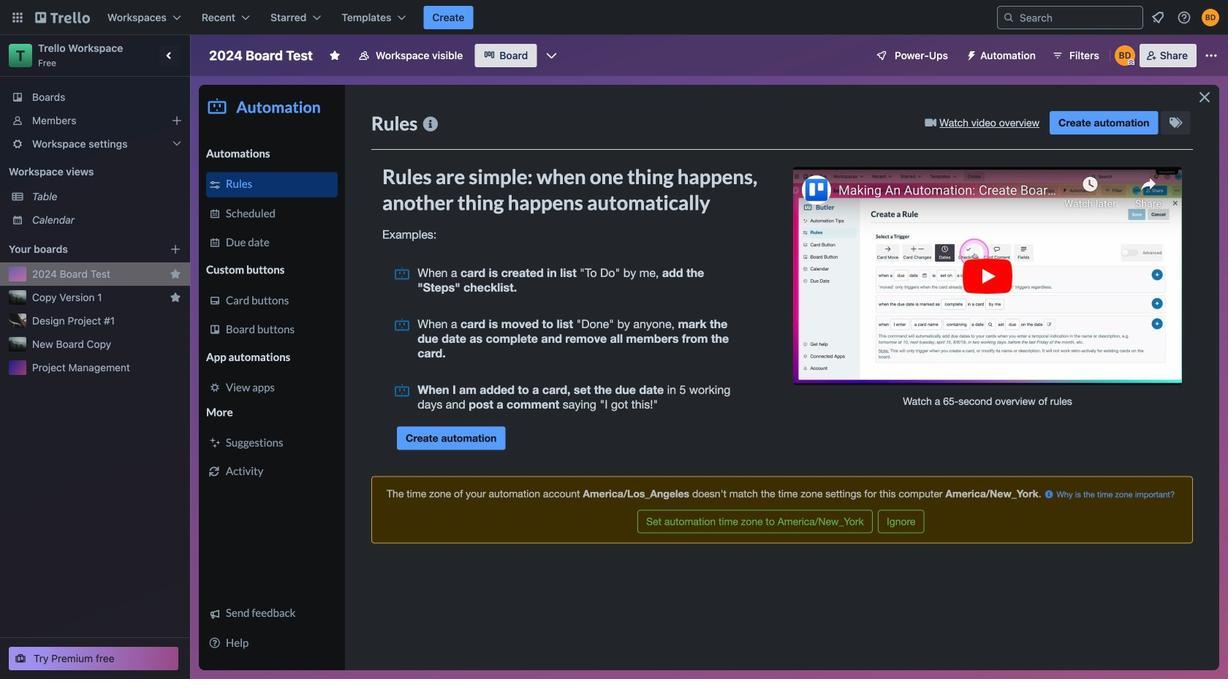 Task type: locate. For each thing, give the bounding box(es) containing it.
Board name text field
[[202, 44, 320, 67]]

back to home image
[[35, 6, 90, 29]]

add board image
[[170, 244, 181, 255]]

open information menu image
[[1178, 10, 1192, 25]]

1 starred icon image from the top
[[170, 268, 181, 280]]

1 vertical spatial starred icon image
[[170, 292, 181, 304]]

starred icon image
[[170, 268, 181, 280], [170, 292, 181, 304]]

workspace navigation collapse icon image
[[159, 45, 180, 66]]

0 vertical spatial starred icon image
[[170, 268, 181, 280]]

search image
[[1004, 12, 1015, 23]]

sm image
[[960, 44, 981, 64]]

barb dwyer (barbdwyer3) image
[[1115, 45, 1136, 66]]

2 starred icon image from the top
[[170, 292, 181, 304]]



Task type: vqa. For each thing, say whether or not it's contained in the screenshot.
the bottommost Starred Icon
yes



Task type: describe. For each thing, give the bounding box(es) containing it.
star or unstar board image
[[329, 50, 341, 61]]

primary element
[[0, 0, 1229, 35]]

barb dwyer (barbdwyer3) image
[[1202, 9, 1220, 26]]

0 notifications image
[[1150, 9, 1167, 26]]

Search field
[[1015, 7, 1143, 28]]

your boards with 5 items element
[[9, 241, 148, 258]]

show menu image
[[1205, 48, 1219, 63]]

customize views image
[[544, 48, 559, 63]]



